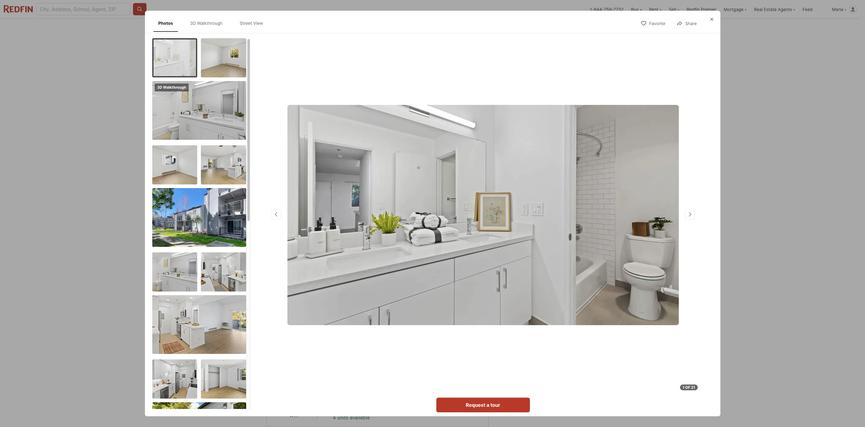 Task type: locate. For each thing, give the bounding box(es) containing it.
0 horizontal spatial street view
[[240, 20, 263, 26]]

share
[[686, 21, 697, 26]]

4 left units
[[333, 415, 336, 421]]

1 vertical spatial request
[[267, 289, 286, 295]]

2 vertical spatial request
[[466, 402, 486, 408]]

2 horizontal spatial 3d walkthrough
[[285, 181, 319, 186]]

request inside 'dialog'
[[466, 402, 486, 408]]

0 horizontal spatial walkthrough
[[163, 85, 186, 90]]

request a tour inside request a tour 'dialog'
[[466, 402, 501, 408]]

nov inside button
[[388, 290, 396, 295]]

friendly
[[277, 245, 291, 250]]

(650) 298-2220 button
[[506, 266, 588, 280]]

• right nov 1 on the left bottom of the page
[[330, 289, 333, 295]]

more dates
[[413, 289, 437, 294]]

1 horizontal spatial ,
[[366, 204, 367, 210]]

offer
[[355, 269, 367, 275]]

favorite
[[650, 21, 666, 26]]

1 horizontal spatial 1
[[683, 385, 685, 390]]

1 horizontal spatial 4
[[397, 290, 400, 295]]

0 horizontal spatial 1
[[323, 290, 325, 295]]

2 vertical spatial walkthrough
[[292, 181, 319, 186]]

1 horizontal spatial request a tour
[[530, 233, 564, 239]]

0 horizontal spatial 1-
[[327, 216, 333, 225]]

nov left 3
[[363, 290, 371, 295]]

excludes
[[451, 269, 472, 275]]

4 • from the left
[[406, 289, 408, 295]]

,
[[343, 204, 344, 210], [366, 204, 367, 210]]

11,
[[353, 276, 359, 282]]

[offer
[[303, 276, 317, 282]]

1 horizontal spatial request
[[466, 402, 486, 408]]

nov
[[342, 276, 352, 282], [314, 290, 322, 295], [338, 290, 347, 295], [363, 290, 371, 295], [388, 290, 396, 295]]

1 inside nov 1 button
[[323, 290, 325, 295]]

to
[[301, 269, 306, 275]]

view
[[253, 20, 263, 26], [354, 181, 364, 186]]

1 horizontal spatial 1-
[[353, 216, 360, 225]]

0 vertical spatial request a tour
[[530, 233, 564, 239]]

0 horizontal spatial 3d walkthrough
[[157, 85, 186, 90]]

1-2 baths
[[353, 216, 366, 232]]

3d walkthrough button
[[271, 178, 324, 190]]

2 horizontal spatial 2
[[360, 216, 364, 225]]

2 down rent!
[[348, 290, 350, 295]]

3d walkthrough inside button
[[285, 181, 319, 186]]

(650)
[[532, 270, 546, 276]]

3 • from the left
[[380, 289, 383, 295]]

4 left the more
[[397, 290, 400, 295]]

tour for request a tour 'button' inside 'dialog'
[[491, 402, 501, 408]]

share button
[[672, 17, 703, 29]]

fitness
[[389, 245, 401, 250]]

message
[[545, 253, 566, 259]]

submit search image
[[137, 6, 143, 12]]

half
[[311, 269, 321, 275]]

1 vertical spatial southwood
[[532, 213, 566, 221]]

nov right 3
[[388, 290, 396, 295]]

a inside 'button'
[[541, 253, 544, 259]]

request a tour
[[530, 233, 564, 239], [466, 402, 501, 408]]

2 horizontal spatial 1-
[[590, 7, 594, 12]]

3d
[[190, 20, 196, 26], [157, 85, 162, 90], [285, 181, 291, 186]]

980
[[398, 216, 412, 225]]

tab list containing photos
[[152, 14, 274, 32]]

walkthrough
[[197, 20, 223, 26], [163, 85, 186, 90], [292, 181, 319, 186]]

1 vertical spatial request a tour
[[466, 402, 501, 408]]

thru
[[332, 276, 341, 282]]

1- up the beds
[[327, 216, 333, 225]]

4
[[397, 290, 400, 295], [333, 415, 336, 421]]

nov 1 button
[[311, 289, 328, 296]]

walkthrough inside tab
[[197, 20, 223, 26]]

palo
[[346, 204, 356, 210]]

2 up baths
[[360, 216, 364, 225]]

2 inside button
[[348, 290, 350, 295]]

1 horizontal spatial 3d walkthrough
[[190, 20, 223, 26]]

1 horizontal spatial 2
[[348, 290, 350, 295]]

0 vertical spatial street
[[240, 20, 252, 26]]

street view button
[[326, 178, 370, 190]]

street inside tab
[[240, 20, 252, 26]]

1 vertical spatial street
[[340, 181, 353, 186]]

2 vertical spatial 3d walkthrough
[[285, 181, 319, 186]]

1 vertical spatial view
[[354, 181, 364, 186]]

/mo
[[298, 216, 312, 225]]

1 horizontal spatial 3d
[[190, 20, 196, 26]]

pet friendly
[[270, 245, 291, 250]]

street view inside tab
[[240, 20, 263, 26]]

3d walkthrough tab
[[185, 16, 228, 31]]

disposal
[[330, 245, 345, 250]]

21
[[692, 385, 696, 390]]

request a tour button
[[506, 229, 588, 244], [437, 398, 530, 413]]

tour
[[554, 233, 564, 239], [291, 289, 300, 295], [491, 402, 501, 408]]

1- for 1-2 baths
[[353, 216, 360, 225]]

, left palo
[[343, 204, 344, 210]]

• for nov 1
[[330, 289, 333, 295]]

nov down rent!
[[342, 276, 352, 282]]

2 vertical spatial tour
[[491, 402, 501, 408]]

dates
[[425, 289, 437, 294]]

nov inside deal save up to a half month's rent! offer valid on select new leases only and excludes transfers [offer good thru nov 11, 2023]
[[342, 276, 352, 282]]

swimming pool
[[354, 245, 380, 250]]

0 vertical spatial 3d walkthrough
[[190, 20, 223, 26]]

2 horizontal spatial tour
[[554, 233, 564, 239]]

1- left 759-
[[590, 7, 594, 12]]

0 vertical spatial 1
[[323, 290, 325, 295]]

3d inside tab
[[190, 20, 196, 26]]

street view inside button
[[340, 181, 364, 186]]

feed button
[[800, 0, 829, 18]]

844-
[[594, 7, 604, 12]]

1 left of
[[683, 385, 685, 390]]

1 vertical spatial 4
[[333, 415, 336, 421]]

baths
[[353, 225, 366, 232]]

nov inside 'button'
[[363, 290, 371, 295]]

0 vertical spatial view
[[253, 20, 263, 26]]

2 up the beds
[[333, 216, 338, 225]]

redfin premier
[[687, 7, 717, 12]]

1 vertical spatial 1
[[683, 385, 685, 390]]

0 horizontal spatial view
[[253, 20, 263, 26]]

0 horizontal spatial request a tour
[[466, 402, 501, 408]]

only
[[430, 269, 440, 275]]

1 vertical spatial walkthrough
[[163, 85, 186, 90]]

0 horizontal spatial street
[[240, 20, 252, 26]]

southwood
[[267, 204, 294, 210], [532, 213, 566, 221]]

nov for nov 4
[[388, 290, 396, 295]]

nov 3 button
[[361, 289, 378, 296]]

tour inside 'dialog'
[[491, 402, 501, 408]]

3
[[372, 290, 375, 295]]

1
[[323, 290, 325, 295], [683, 385, 685, 390]]

4 tab from the left
[[376, 20, 399, 35]]

1 horizontal spatial street
[[340, 181, 353, 186]]

alto
[[357, 204, 366, 210]]

1 horizontal spatial street view
[[340, 181, 364, 186]]

send a message button
[[506, 249, 588, 263]]

1 horizontal spatial view
[[354, 181, 364, 186]]

0 horizontal spatial 2
[[333, 216, 338, 225]]

0 horizontal spatial tour
[[291, 289, 300, 295]]

298-
[[547, 270, 558, 276]]

leases
[[414, 269, 429, 275]]

1- inside the "1-2 baths"
[[353, 216, 360, 225]]

0 horizontal spatial request
[[267, 289, 286, 295]]

tour for the top request a tour 'button'
[[554, 233, 564, 239]]

2 inside the "1-2 baths"
[[360, 216, 364, 225]]

1- up baths
[[353, 216, 360, 225]]

0 horizontal spatial ,
[[343, 204, 344, 210]]

1 horizontal spatial tour
[[491, 402, 501, 408]]

units
[[337, 415, 349, 421]]

2 inside 1-2 beds
[[333, 216, 338, 225]]

a
[[551, 233, 553, 239], [541, 253, 544, 259], [307, 269, 310, 275], [287, 289, 290, 295], [487, 402, 490, 408]]

2 • from the left
[[355, 289, 358, 295]]

request a tour dialog
[[145, 11, 721, 427]]

$3,004+ /mo
[[267, 216, 312, 225]]

2 horizontal spatial request
[[530, 233, 549, 239]]

1 • from the left
[[330, 289, 333, 295]]

• right 3
[[380, 289, 383, 295]]

0 vertical spatial 4
[[397, 290, 400, 295]]

0 vertical spatial tour
[[554, 233, 564, 239]]

on:
[[302, 289, 309, 295]]

nov 3
[[363, 290, 375, 295]]

pool
[[373, 245, 380, 250]]

nov right on:
[[314, 290, 322, 295]]

1 down good
[[323, 290, 325, 295]]

request a tour on:
[[267, 289, 309, 295]]

0 vertical spatial request
[[530, 233, 549, 239]]

1 vertical spatial request a tour button
[[437, 398, 530, 413]]

0 horizontal spatial 4
[[333, 415, 336, 421]]

•
[[330, 289, 333, 295], [355, 289, 358, 295], [380, 289, 383, 295], [406, 289, 408, 295]]

tab list
[[152, 14, 274, 32], [267, 19, 467, 35]]

1 tab from the left
[[267, 20, 307, 35]]

street view
[[240, 20, 263, 26], [340, 181, 364, 186]]

3d walkthrough
[[190, 20, 223, 26], [157, 85, 186, 90], [285, 181, 319, 186]]

0 vertical spatial walkthrough
[[197, 20, 223, 26]]

• left the more
[[406, 289, 408, 295]]

1 vertical spatial 3d
[[157, 85, 162, 90]]

map entry image
[[458, 203, 489, 233]]

garbage disposal
[[315, 245, 345, 250]]

0 vertical spatial street view
[[240, 20, 263, 26]]

759-
[[604, 7, 614, 12]]

2 vertical spatial 3d
[[285, 181, 291, 186]]

photos
[[158, 20, 173, 26]]

1- for 1-2 beds
[[327, 216, 333, 225]]

tab list inside request a tour 'dialog'
[[152, 14, 274, 32]]

2 horizontal spatial 3d
[[285, 181, 291, 186]]

(650) 298-2220
[[532, 270, 571, 276]]

1 horizontal spatial walkthrough
[[197, 20, 223, 26]]

750-980 sq ft
[[381, 216, 412, 232]]

street view tab
[[235, 16, 268, 31]]

image image
[[267, 36, 496, 195], [499, 36, 595, 114], [201, 38, 246, 78], [153, 40, 196, 76], [152, 81, 246, 140], [499, 117, 595, 195], [152, 145, 197, 185], [201, 145, 246, 185], [152, 188, 246, 247], [152, 253, 197, 292], [201, 253, 246, 292], [152, 295, 246, 354], [152, 360, 197, 399], [201, 360, 246, 399], [152, 403, 246, 427]]

nov 2 button
[[336, 289, 353, 296]]

2 horizontal spatial walkthrough
[[292, 181, 319, 186]]

tab
[[267, 20, 307, 35], [307, 20, 340, 35], [340, 20, 376, 35], [376, 20, 399, 35], [399, 20, 433, 35], [433, 20, 462, 35]]

• right nov 2
[[355, 289, 358, 295]]

1 horizontal spatial southwood
[[532, 213, 566, 221]]

1 vertical spatial street view
[[340, 181, 364, 186]]

1- inside 1-2 beds
[[327, 216, 333, 225]]

6 tab from the left
[[433, 20, 462, 35]]

1-844-759-7732 link
[[590, 7, 624, 12]]

valid
[[368, 269, 379, 275]]

transfers
[[281, 276, 302, 282]]

nov down thru
[[338, 290, 347, 295]]

0 vertical spatial 3d
[[190, 20, 196, 26]]

0 horizontal spatial southwood
[[267, 204, 294, 210]]

, left ca
[[366, 204, 367, 210]]



Task type: describe. For each thing, give the bounding box(es) containing it.
photos tab
[[153, 16, 178, 31]]

of
[[686, 385, 691, 390]]

a inside 'dialog'
[[487, 402, 490, 408]]

2220
[[558, 270, 571, 276]]

0 vertical spatial southwood
[[267, 204, 294, 210]]

4 units available
[[333, 415, 370, 421]]

pet
[[270, 245, 276, 250]]

2 for nov 2
[[348, 290, 350, 295]]

view inside tab
[[253, 20, 263, 26]]

City, Address, School, Agent, ZIP search field
[[36, 3, 131, 15]]

send
[[528, 253, 540, 259]]

beds
[[327, 225, 338, 232]]

deal
[[281, 261, 292, 267]]

redfin premier button
[[684, 0, 721, 18]]

middlefield
[[310, 204, 335, 210]]

1 , from the left
[[343, 204, 344, 210]]

(650) 298-2220 link
[[506, 266, 588, 280]]

plans
[[286, 320, 305, 329]]

20 photos
[[563, 181, 585, 186]]

view inside button
[[354, 181, 364, 186]]

1- for 1-844-759-7732
[[590, 7, 594, 12]]

sq
[[381, 225, 387, 232]]

0 vertical spatial request a tour button
[[506, 229, 588, 244]]

save
[[281, 269, 293, 275]]

• for nov 4
[[406, 289, 408, 295]]

3 tab from the left
[[340, 20, 376, 35]]

on
[[381, 269, 386, 275]]

request a tour for the top request a tour 'button'
[[530, 233, 564, 239]]

walkthrough inside button
[[292, 181, 319, 186]]

1-2 beds
[[327, 216, 338, 232]]

the embarcadero image
[[277, 388, 318, 417]]

nov for nov 3
[[363, 290, 371, 295]]

• for nov 3
[[380, 289, 383, 295]]

nov for nov 2
[[338, 290, 347, 295]]

floor plans
[[267, 320, 305, 329]]

• for nov 2
[[355, 289, 358, 295]]

1-844-759-7732
[[590, 7, 624, 12]]

5 tab from the left
[[399, 20, 433, 35]]

southwood 2850 middlefield rd , palo alto , ca 94306
[[267, 204, 393, 210]]

a inside deal save up to a half month's rent! offer valid on select new leases only and excludes transfers [offer good thru nov 11, 2023]
[[307, 269, 310, 275]]

month's
[[322, 269, 340, 275]]

20
[[563, 181, 569, 186]]

3d inside button
[[285, 181, 291, 186]]

4 inside button
[[333, 415, 336, 421]]

rd
[[337, 204, 343, 210]]

up
[[294, 269, 300, 275]]

4 units available button
[[267, 378, 489, 427]]

favorite button
[[636, 17, 671, 29]]

nov 2
[[338, 290, 350, 295]]

1 inside request a tour 'dialog'
[[683, 385, 685, 390]]

nov for nov 1
[[314, 290, 322, 295]]

2 tab from the left
[[307, 20, 340, 35]]

2 for 1-2 baths
[[360, 216, 364, 225]]

floor
[[267, 320, 284, 329]]

more dates button
[[411, 288, 440, 295]]

contact southwood
[[506, 213, 566, 221]]

photos
[[570, 181, 585, 186]]

more
[[413, 289, 424, 294]]

2850 middlefield rd image
[[288, 105, 679, 325]]

available
[[350, 415, 370, 421]]

4 inside button
[[397, 290, 400, 295]]

contact
[[506, 213, 531, 221]]

good
[[318, 276, 330, 282]]

fitness center
[[389, 245, 414, 250]]

new
[[403, 269, 413, 275]]

$3,004+
[[267, 216, 297, 225]]

center
[[402, 245, 414, 250]]

2 for 1-2 beds
[[333, 216, 338, 225]]

7732
[[614, 7, 624, 12]]

0 horizontal spatial 3d
[[157, 85, 162, 90]]

and
[[441, 269, 450, 275]]

rent!
[[342, 269, 354, 275]]

a/c
[[299, 245, 306, 250]]

swimming
[[354, 245, 372, 250]]

garbage
[[315, 245, 329, 250]]

1 of 21
[[683, 385, 696, 390]]

redfin
[[687, 7, 700, 12]]

20 photos button
[[550, 178, 590, 190]]

2023]
[[360, 276, 374, 282]]

request a tour for request a tour 'button' inside 'dialog'
[[466, 402, 501, 408]]

send a message
[[528, 253, 566, 259]]

street inside button
[[340, 181, 353, 186]]

nov 4 button
[[386, 289, 403, 296]]

ca
[[369, 204, 376, 210]]

nov 4
[[388, 290, 400, 295]]

3d walkthrough inside tab
[[190, 20, 223, 26]]

2 , from the left
[[366, 204, 367, 210]]

feed
[[803, 7, 813, 12]]

1 vertical spatial 3d walkthrough
[[157, 85, 186, 90]]

1 vertical spatial tour
[[291, 289, 300, 295]]

ft
[[388, 225, 393, 232]]

deal save up to a half month's rent! offer valid on select new leases only and excludes transfers [offer good thru nov 11, 2023]
[[281, 261, 472, 282]]

premier
[[701, 7, 717, 12]]

request a tour button inside 'dialog'
[[437, 398, 530, 413]]



Task type: vqa. For each thing, say whether or not it's contained in the screenshot.
of
yes



